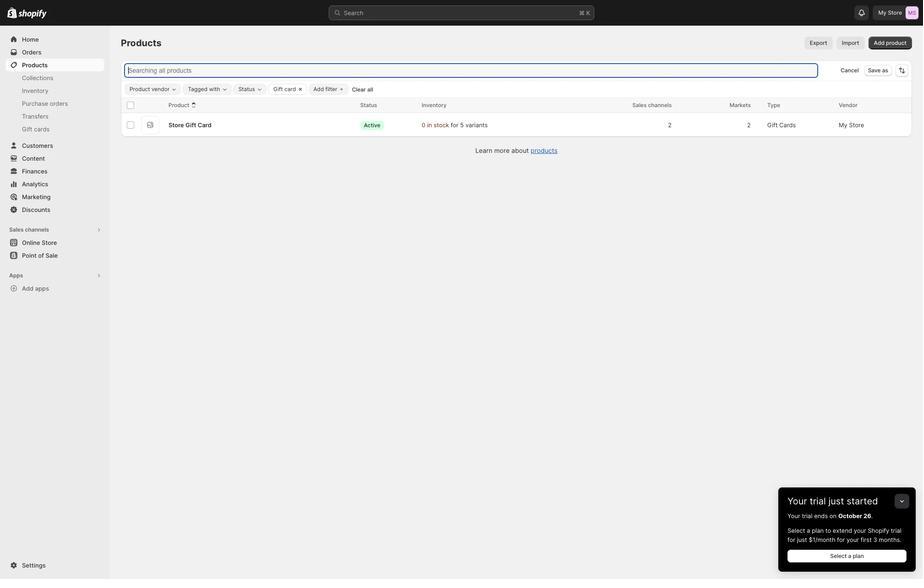 Task type: vqa. For each thing, say whether or not it's contained in the screenshot.
COMPARE: YESTERDAY
no



Task type: describe. For each thing, give the bounding box(es) containing it.
settings
[[22, 562, 46, 570]]

select a plan
[[831, 553, 865, 560]]

apps button
[[5, 269, 104, 282]]

point of sale link
[[5, 249, 104, 262]]

import button
[[837, 37, 866, 49]]

of
[[38, 252, 44, 259]]

product vendor
[[130, 86, 170, 93]]

gift cards
[[768, 121, 797, 129]]

3
[[874, 537, 878, 544]]

stock
[[434, 121, 449, 129]]

type
[[768, 102, 781, 109]]

finances link
[[5, 165, 104, 178]]

1 horizontal spatial my store
[[879, 9, 903, 16]]

export button
[[805, 37, 833, 49]]

0
[[422, 121, 426, 129]]

your trial just started
[[788, 496, 879, 507]]

online store link
[[5, 236, 104, 249]]

store gift card
[[169, 121, 212, 129]]

to
[[826, 527, 832, 535]]

sales channels inside button
[[9, 226, 49, 233]]

0 vertical spatial products
[[121, 38, 162, 49]]

$1/month
[[810, 537, 836, 544]]

plan for select a plan to extend your shopify trial for just $1/month for your first 3 months.
[[813, 527, 825, 535]]

2 horizontal spatial for
[[838, 537, 846, 544]]

⌘
[[580, 9, 585, 16]]

0 vertical spatial channels
[[649, 102, 672, 109]]

save
[[869, 67, 882, 74]]

add apps button
[[5, 282, 104, 295]]

select a plan link
[[788, 550, 907, 563]]

gift card button
[[269, 84, 296, 94]]

product vendor button
[[125, 84, 181, 94]]

store left my store icon
[[889, 9, 903, 16]]

trial for just
[[810, 496, 827, 507]]

gift cards link
[[5, 123, 104, 136]]

store inside online store link
[[42, 239, 57, 247]]

cancel button
[[838, 65, 863, 76]]

just inside select a plan to extend your shopify trial for just $1/month for your first 3 months.
[[798, 537, 808, 544]]

2 2 button from the left
[[743, 116, 763, 134]]

analytics
[[22, 181, 48, 188]]

gift card
[[274, 86, 296, 93]]

collections
[[22, 74, 53, 82]]

search
[[344, 9, 364, 16]]

select a plan to extend your shopify trial for just $1/month for your first 3 months.
[[788, 527, 902, 544]]

more
[[495, 147, 510, 154]]

store gift card link
[[169, 121, 212, 130]]

content
[[22, 155, 45, 162]]

add filter
[[314, 86, 338, 93]]

add for add product
[[875, 39, 885, 46]]

add product
[[875, 39, 907, 46]]

months.
[[880, 537, 902, 544]]

vendor
[[840, 102, 858, 109]]

shopify
[[869, 527, 890, 535]]

export
[[811, 39, 828, 46]]

product
[[887, 39, 907, 46]]

gift for gift cards
[[768, 121, 778, 129]]

1 vertical spatial my store
[[840, 121, 865, 129]]

transfers link
[[5, 110, 104, 123]]

status button
[[234, 84, 266, 94]]

products link
[[531, 147, 558, 154]]

clear all button
[[349, 84, 377, 95]]

a for select a plan
[[849, 553, 852, 560]]

⌘ k
[[580, 9, 591, 16]]

orders
[[50, 100, 68, 107]]

inventory for inventory link
[[22, 87, 48, 94]]

about
[[512, 147, 529, 154]]

in
[[428, 121, 432, 129]]

product for product vendor
[[130, 86, 150, 93]]

0 in stock for 5 variants
[[422, 121, 488, 129]]

1 2 from the left
[[669, 121, 672, 129]]

my store image
[[906, 6, 919, 19]]

1 2 button from the left
[[664, 116, 683, 134]]

vendor
[[152, 86, 170, 93]]

apps
[[9, 272, 23, 279]]

2 2 from the left
[[748, 121, 752, 129]]

card
[[198, 121, 212, 129]]

status inside status dropdown button
[[239, 86, 255, 93]]

filter
[[326, 86, 338, 93]]

channels inside button
[[25, 226, 49, 233]]

finances
[[22, 168, 48, 175]]

as
[[883, 67, 889, 74]]

sales inside sales channels button
[[9, 226, 24, 233]]

settings link
[[5, 560, 104, 572]]

0 vertical spatial your
[[855, 527, 867, 535]]

with
[[209, 86, 220, 93]]

add product link
[[869, 37, 913, 49]]

apps
[[35, 285, 49, 292]]

26
[[864, 513, 872, 520]]

customers
[[22, 142, 53, 149]]

point of sale button
[[0, 249, 110, 262]]

discounts link
[[5, 203, 104, 216]]

vendor button
[[840, 101, 868, 110]]



Task type: locate. For each thing, give the bounding box(es) containing it.
1 horizontal spatial 2 button
[[743, 116, 763, 134]]

2 horizontal spatial add
[[875, 39, 885, 46]]

select for select a plan to extend your shopify trial for just $1/month for your first 3 months.
[[788, 527, 806, 535]]

just up on
[[829, 496, 845, 507]]

your for your trial ends on october 26 .
[[788, 513, 801, 520]]

select left to
[[788, 527, 806, 535]]

add for add apps
[[22, 285, 34, 292]]

trial for ends
[[803, 513, 813, 520]]

1 horizontal spatial 2
[[748, 121, 752, 129]]

my store
[[879, 9, 903, 16], [840, 121, 865, 129]]

1 horizontal spatial plan
[[854, 553, 865, 560]]

1 horizontal spatial just
[[829, 496, 845, 507]]

variants
[[466, 121, 488, 129]]

gift cards
[[22, 126, 50, 133]]

home
[[22, 36, 39, 43]]

online
[[22, 239, 40, 247]]

analytics link
[[5, 178, 104, 191]]

my store left my store icon
[[879, 9, 903, 16]]

0 horizontal spatial plan
[[813, 527, 825, 535]]

product
[[130, 86, 150, 93], [169, 102, 189, 109]]

your trial ends on october 26 .
[[788, 513, 874, 520]]

just left $1/month
[[798, 537, 808, 544]]

trial up months.
[[892, 527, 902, 535]]

inventory button
[[422, 101, 456, 110]]

0 horizontal spatial products
[[22, 61, 48, 69]]

inventory for inventory button
[[422, 102, 447, 109]]

inventory link
[[5, 84, 104, 97]]

products
[[531, 147, 558, 154]]

your inside dropdown button
[[788, 496, 808, 507]]

0 vertical spatial select
[[788, 527, 806, 535]]

1 horizontal spatial add
[[314, 86, 324, 93]]

1 vertical spatial sales
[[9, 226, 24, 233]]

1 vertical spatial my
[[840, 121, 848, 129]]

0 horizontal spatial just
[[798, 537, 808, 544]]

store up sale in the top left of the page
[[42, 239, 57, 247]]

purchase orders
[[22, 100, 68, 107]]

discounts
[[22, 206, 50, 214]]

point
[[22, 252, 37, 259]]

purchase orders link
[[5, 97, 104, 110]]

0 vertical spatial sales
[[633, 102, 647, 109]]

add inside dropdown button
[[314, 86, 324, 93]]

extend
[[834, 527, 853, 535]]

0 vertical spatial a
[[808, 527, 811, 535]]

a up $1/month
[[808, 527, 811, 535]]

point of sale
[[22, 252, 58, 259]]

my down 'vendor' at the top
[[840, 121, 848, 129]]

select inside select a plan link
[[831, 553, 847, 560]]

for down extend
[[838, 537, 846, 544]]

0 vertical spatial add
[[875, 39, 885, 46]]

save as
[[869, 67, 889, 74]]

shopify image
[[7, 7, 17, 18]]

content link
[[5, 152, 104, 165]]

1 vertical spatial a
[[849, 553, 852, 560]]

5
[[461, 121, 464, 129]]

save as button
[[865, 65, 893, 76]]

0 horizontal spatial inventory
[[22, 87, 48, 94]]

add left apps
[[22, 285, 34, 292]]

import
[[843, 39, 860, 46]]

0 vertical spatial your
[[788, 496, 808, 507]]

store down 'product' button
[[169, 121, 184, 129]]

1 horizontal spatial inventory
[[422, 102, 447, 109]]

trial inside your trial just started dropdown button
[[810, 496, 827, 507]]

0 vertical spatial trial
[[810, 496, 827, 507]]

tagged
[[188, 86, 208, 93]]

started
[[847, 496, 879, 507]]

your up the first
[[855, 527, 867, 535]]

product inside dropdown button
[[130, 86, 150, 93]]

0 horizontal spatial 2 button
[[664, 116, 683, 134]]

shopify image
[[18, 9, 47, 19]]

orders link
[[5, 46, 104, 59]]

2 vertical spatial trial
[[892, 527, 902, 535]]

select down select a plan to extend your shopify trial for just $1/month for your first 3 months.
[[831, 553, 847, 560]]

product inside button
[[169, 102, 189, 109]]

k
[[587, 9, 591, 16]]

0 horizontal spatial my
[[840, 121, 848, 129]]

1 vertical spatial select
[[831, 553, 847, 560]]

add filter button
[[310, 84, 349, 95]]

add apps
[[22, 285, 49, 292]]

1 vertical spatial your
[[847, 537, 860, 544]]

a inside select a plan to extend your shopify trial for just $1/month for your first 3 months.
[[808, 527, 811, 535]]

2 your from the top
[[788, 513, 801, 520]]

0 vertical spatial plan
[[813, 527, 825, 535]]

clear all
[[352, 86, 373, 93]]

0 horizontal spatial 2
[[669, 121, 672, 129]]

tagged with button
[[184, 84, 231, 94]]

gift
[[274, 86, 283, 93], [186, 121, 196, 129], [768, 121, 778, 129], [22, 126, 32, 133]]

plan for select a plan
[[854, 553, 865, 560]]

trial
[[810, 496, 827, 507], [803, 513, 813, 520], [892, 527, 902, 535]]

trial up ends
[[810, 496, 827, 507]]

home link
[[5, 33, 104, 46]]

0 vertical spatial status
[[239, 86, 255, 93]]

active
[[364, 122, 381, 129]]

trial inside select a plan to extend your shopify trial for just $1/month for your first 3 months.
[[892, 527, 902, 535]]

for left 5
[[451, 121, 459, 129]]

add left filter
[[314, 86, 324, 93]]

plan up $1/month
[[813, 527, 825, 535]]

a for select a plan to extend your shopify trial for just $1/month for your first 3 months.
[[808, 527, 811, 535]]

gift for gift cards
[[22, 126, 32, 133]]

your
[[788, 496, 808, 507], [788, 513, 801, 520]]

add inside "link"
[[875, 39, 885, 46]]

0 horizontal spatial add
[[22, 285, 34, 292]]

1 horizontal spatial products
[[121, 38, 162, 49]]

product left the vendor
[[130, 86, 150, 93]]

inventory up purchase on the left top of page
[[22, 87, 48, 94]]

select
[[788, 527, 806, 535], [831, 553, 847, 560]]

purchase
[[22, 100, 48, 107]]

1 horizontal spatial channels
[[649, 102, 672, 109]]

1 horizontal spatial sales channels
[[633, 102, 672, 109]]

product up store gift card link
[[169, 102, 189, 109]]

1 vertical spatial products
[[22, 61, 48, 69]]

0 horizontal spatial for
[[451, 121, 459, 129]]

plan down the first
[[854, 553, 865, 560]]

add left the product
[[875, 39, 885, 46]]

online store
[[22, 239, 57, 247]]

.
[[872, 513, 874, 520]]

a down select a plan to extend your shopify trial for just $1/month for your first 3 months.
[[849, 553, 852, 560]]

0 horizontal spatial select
[[788, 527, 806, 535]]

0 horizontal spatial sales channels
[[9, 226, 49, 233]]

cards
[[34, 126, 50, 133]]

just
[[829, 496, 845, 507], [798, 537, 808, 544]]

add inside button
[[22, 285, 34, 292]]

your trial just started button
[[779, 488, 917, 507]]

sales channels button
[[5, 224, 104, 236]]

inventory up in
[[422, 102, 447, 109]]

store
[[889, 9, 903, 16], [169, 121, 184, 129], [850, 121, 865, 129], [42, 239, 57, 247]]

marketing
[[22, 193, 51, 201]]

add for add filter
[[314, 86, 324, 93]]

1 horizontal spatial status
[[361, 102, 378, 109]]

your left the first
[[847, 537, 860, 544]]

store down vendor button
[[850, 121, 865, 129]]

0 horizontal spatial channels
[[25, 226, 49, 233]]

type button
[[768, 101, 790, 110]]

status right with
[[239, 86, 255, 93]]

status down all
[[361, 102, 378, 109]]

1 vertical spatial add
[[314, 86, 324, 93]]

0 horizontal spatial status
[[239, 86, 255, 93]]

1 horizontal spatial for
[[788, 537, 796, 544]]

0 horizontal spatial a
[[808, 527, 811, 535]]

2 vertical spatial add
[[22, 285, 34, 292]]

october
[[839, 513, 863, 520]]

your for your trial just started
[[788, 496, 808, 507]]

1 horizontal spatial select
[[831, 553, 847, 560]]

your left ends
[[788, 513, 801, 520]]

transfers
[[22, 113, 48, 120]]

online store button
[[0, 236, 110, 249]]

just inside dropdown button
[[829, 496, 845, 507]]

all
[[368, 86, 373, 93]]

my store down vendor button
[[840, 121, 865, 129]]

1 horizontal spatial my
[[879, 9, 887, 16]]

1 horizontal spatial product
[[169, 102, 189, 109]]

gift for gift card
[[274, 86, 283, 93]]

1 vertical spatial just
[[798, 537, 808, 544]]

select for select a plan
[[831, 553, 847, 560]]

1 vertical spatial plan
[[854, 553, 865, 560]]

product for product
[[169, 102, 189, 109]]

my
[[879, 9, 887, 16], [840, 121, 848, 129]]

1 your from the top
[[788, 496, 808, 507]]

my left my store icon
[[879, 9, 887, 16]]

0 vertical spatial sales channels
[[633, 102, 672, 109]]

Searching all products field
[[126, 65, 818, 77]]

1 vertical spatial trial
[[803, 513, 813, 520]]

trial left ends
[[803, 513, 813, 520]]

0 vertical spatial my
[[879, 9, 887, 16]]

plan inside select a plan to extend your shopify trial for just $1/month for your first 3 months.
[[813, 527, 825, 535]]

0 vertical spatial product
[[130, 86, 150, 93]]

product button
[[169, 101, 199, 110]]

select inside select a plan to extend your shopify trial for just $1/month for your first 3 months.
[[788, 527, 806, 535]]

0 vertical spatial just
[[829, 496, 845, 507]]

sales
[[633, 102, 647, 109], [9, 226, 24, 233]]

1 vertical spatial inventory
[[422, 102, 447, 109]]

gift inside "dropdown button"
[[274, 86, 283, 93]]

1 vertical spatial sales channels
[[9, 226, 49, 233]]

inventory inside button
[[422, 102, 447, 109]]

1 vertical spatial product
[[169, 102, 189, 109]]

collections link
[[5, 71, 104, 84]]

your up the your trial ends on october 26 .
[[788, 496, 808, 507]]

products
[[121, 38, 162, 49], [22, 61, 48, 69]]

ends
[[815, 513, 829, 520]]

0 vertical spatial inventory
[[22, 87, 48, 94]]

0 vertical spatial my store
[[879, 9, 903, 16]]

1 horizontal spatial a
[[849, 553, 852, 560]]

inventory
[[22, 87, 48, 94], [422, 102, 447, 109]]

sale
[[46, 252, 58, 259]]

marketing link
[[5, 191, 104, 203]]

1 horizontal spatial sales
[[633, 102, 647, 109]]

learn
[[476, 147, 493, 154]]

2
[[669, 121, 672, 129], [748, 121, 752, 129]]

your trial just started element
[[779, 512, 917, 572]]

1 vertical spatial channels
[[25, 226, 49, 233]]

0 horizontal spatial product
[[130, 86, 150, 93]]

tagged with
[[188, 86, 220, 93]]

store inside store gift card link
[[169, 121, 184, 129]]

markets
[[730, 102, 752, 109]]

1 vertical spatial your
[[788, 513, 801, 520]]

0 horizontal spatial my store
[[840, 121, 865, 129]]

0 horizontal spatial sales
[[9, 226, 24, 233]]

for left $1/month
[[788, 537, 796, 544]]

plan
[[813, 527, 825, 535], [854, 553, 865, 560]]

1 vertical spatial status
[[361, 102, 378, 109]]



